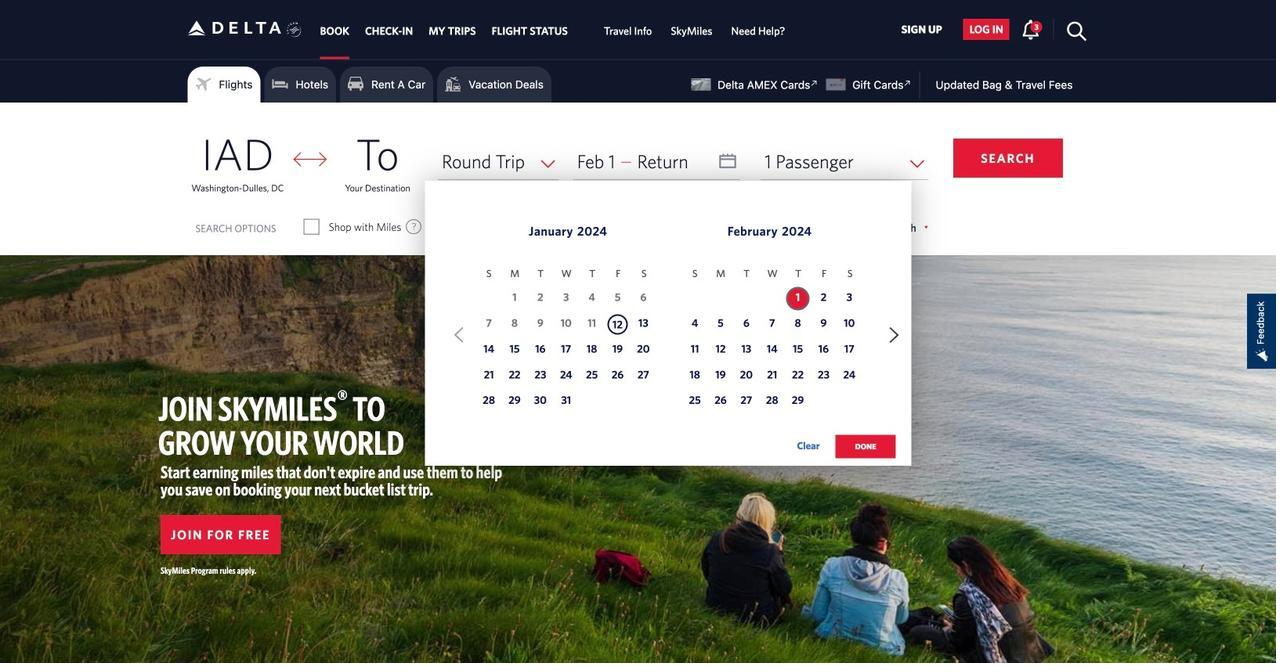 Task type: describe. For each thing, give the bounding box(es) containing it.
this link opens another site in a new window that may not follow the same accessibility policies as delta air lines. image
[[807, 76, 822, 91]]

delta air lines image
[[188, 3, 282, 52]]

skyteam image
[[287, 5, 302, 54]]



Task type: locate. For each thing, give the bounding box(es) containing it.
None text field
[[573, 143, 741, 180]]

calendar expanded, use arrow keys to select date application
[[425, 181, 912, 475]]

tab list
[[312, 0, 795, 59]]

this link opens another site in a new window that may not follow the same accessibility policies as delta air lines. image
[[901, 76, 916, 91]]

tab panel
[[0, 103, 1277, 475]]

None checkbox
[[305, 219, 319, 235], [584, 219, 599, 235], [305, 219, 319, 235], [584, 219, 599, 235]]

None field
[[438, 143, 559, 180], [761, 143, 928, 180], [438, 143, 559, 180], [761, 143, 928, 180]]



